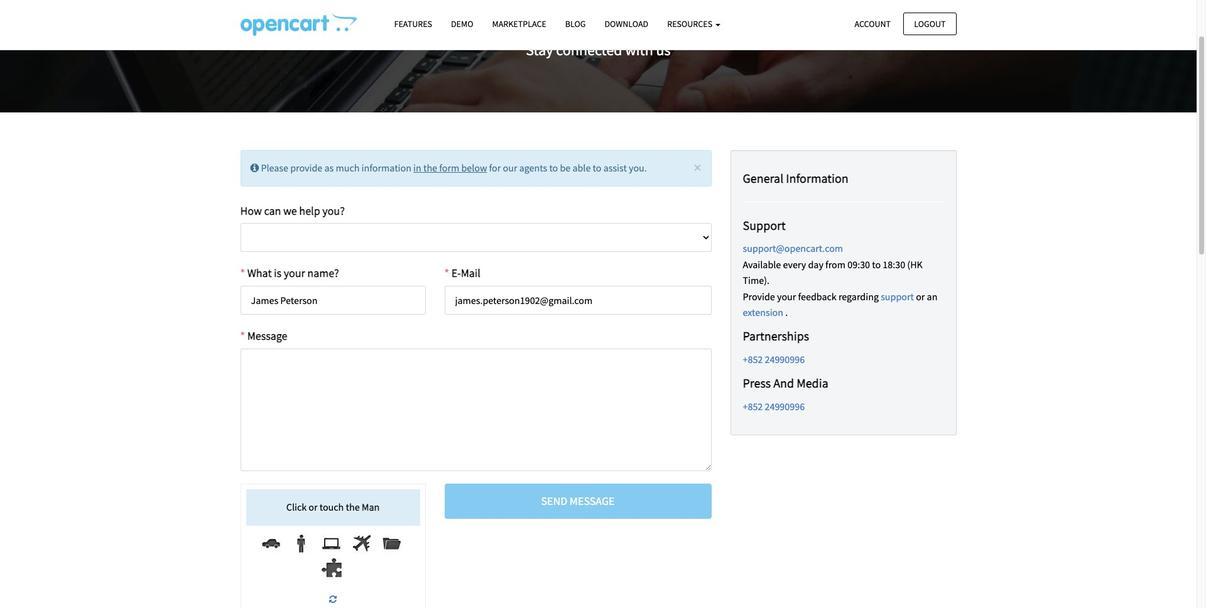 Task type: describe. For each thing, give the bounding box(es) containing it.
send
[[542, 494, 568, 509]]

mail
[[461, 266, 481, 281]]

press and media
[[743, 375, 829, 391]]

demo
[[451, 18, 474, 30]]

0 vertical spatial message
[[247, 329, 288, 343]]

resources
[[668, 18, 715, 30]]

or inside support@opencart.com available every day from 09:30 to 18:30 (hk time). provide your feedback regarding support or an extension .
[[917, 290, 926, 303]]

is
[[274, 266, 282, 281]]

marketplace link
[[483, 13, 556, 35]]

press
[[743, 375, 771, 391]]

extension
[[743, 306, 784, 319]]

and
[[774, 375, 795, 391]]

× button
[[694, 158, 702, 177]]

be
[[560, 162, 571, 174]]

1 vertical spatial the
[[346, 501, 360, 514]]

your inside support@opencart.com available every day from 09:30 to 18:30 (hk time). provide your feedback regarding support or an extension .
[[778, 290, 797, 303]]

us
[[657, 40, 671, 60]]

support link
[[881, 290, 915, 303]]

marketplace
[[493, 18, 547, 30]]

what
[[247, 266, 272, 281]]

.
[[786, 306, 788, 319]]

0 vertical spatial the
[[424, 162, 438, 174]]

man
[[362, 501, 380, 514]]

extension link
[[743, 306, 784, 319]]

an
[[928, 290, 938, 303]]

info circle image
[[251, 163, 259, 173]]

every
[[784, 258, 807, 271]]

09:30
[[848, 258, 871, 271]]

partnerships
[[743, 328, 810, 344]]

support
[[881, 290, 915, 303]]

form
[[440, 162, 460, 174]]

18:30
[[883, 258, 906, 271]]

Message text field
[[240, 349, 712, 472]]

agents
[[520, 162, 548, 174]]

please provide as much information in the form below for our agents to be able to assist you.
[[259, 162, 647, 174]]

features link
[[385, 13, 442, 35]]

e-mail
[[452, 266, 481, 281]]

help
[[299, 203, 320, 218]]

contact
[[542, 4, 624, 36]]

support@opencart.com
[[743, 242, 844, 255]]

general information
[[743, 170, 849, 186]]

E-Mail text field
[[445, 286, 712, 315]]

us
[[629, 4, 656, 36]]

1 vertical spatial or
[[309, 501, 318, 514]]

touch
[[320, 501, 344, 514]]

refresh image
[[329, 595, 337, 604]]

(hk
[[908, 258, 923, 271]]

contact us stay connected with us
[[526, 4, 671, 60]]

feedback
[[799, 290, 837, 303]]

support@opencart.com link
[[743, 242, 844, 255]]

blog link
[[556, 13, 596, 35]]

support
[[743, 217, 786, 233]]

account
[[855, 18, 891, 29]]

send message button
[[445, 484, 712, 519]]

1 +852 from the top
[[743, 353, 763, 366]]

provide
[[291, 162, 323, 174]]

day
[[809, 258, 824, 271]]



Task type: locate. For each thing, give the bounding box(es) containing it.
+852 24990996
[[743, 353, 805, 366], [743, 400, 805, 413]]

or left an
[[917, 290, 926, 303]]

24990996 for second +852 24990996 link from the top of the page
[[765, 400, 805, 413]]

demo link
[[442, 13, 483, 35]]

assist
[[604, 162, 627, 174]]

0 vertical spatial +852
[[743, 353, 763, 366]]

the right in
[[424, 162, 438, 174]]

download link
[[596, 13, 658, 35]]

click
[[287, 501, 307, 514]]

information
[[787, 170, 849, 186]]

0 horizontal spatial message
[[247, 329, 288, 343]]

our
[[503, 162, 518, 174]]

click or touch the man
[[287, 501, 380, 514]]

from
[[826, 258, 846, 271]]

you.
[[629, 162, 647, 174]]

+852 24990996 down and
[[743, 400, 805, 413]]

0 horizontal spatial the
[[346, 501, 360, 514]]

for
[[489, 162, 501, 174]]

below
[[462, 162, 487, 174]]

1 +852 24990996 link from the top
[[743, 353, 805, 366]]

provide
[[743, 290, 776, 303]]

support@opencart.com available every day from 09:30 to 18:30 (hk time). provide your feedback regarding support or an extension .
[[743, 242, 938, 319]]

2 +852 24990996 link from the top
[[743, 400, 805, 413]]

with
[[626, 40, 654, 60]]

to right 09:30
[[873, 258, 881, 271]]

1 vertical spatial +852 24990996 link
[[743, 400, 805, 413]]

+852
[[743, 353, 763, 366], [743, 400, 763, 413]]

please
[[261, 162, 289, 174]]

logout
[[915, 18, 946, 29]]

as
[[325, 162, 334, 174]]

+852 24990996 link down partnerships
[[743, 353, 805, 366]]

0 vertical spatial +852 24990996
[[743, 353, 805, 366]]

features
[[394, 18, 432, 30]]

account link
[[845, 12, 902, 35]]

1 +852 24990996 from the top
[[743, 353, 805, 366]]

0 vertical spatial or
[[917, 290, 926, 303]]

0 horizontal spatial to
[[550, 162, 558, 174]]

general
[[743, 170, 784, 186]]

much
[[336, 162, 360, 174]]

resources link
[[658, 13, 730, 35]]

24990996 up press and media on the bottom of the page
[[765, 353, 805, 366]]

or right click
[[309, 501, 318, 514]]

×
[[694, 158, 702, 177]]

blog
[[566, 18, 586, 30]]

2 24990996 from the top
[[765, 400, 805, 413]]

What is your name? text field
[[240, 286, 426, 315]]

the left man
[[346, 501, 360, 514]]

+852 up press
[[743, 353, 763, 366]]

1 vertical spatial message
[[570, 494, 615, 509]]

logout link
[[904, 12, 957, 35]]

24990996
[[765, 353, 805, 366], [765, 400, 805, 413]]

the
[[424, 162, 438, 174], [346, 501, 360, 514]]

opencart - contact image
[[240, 13, 357, 36]]

how
[[240, 203, 262, 218]]

your right "is"
[[284, 266, 305, 281]]

stay
[[526, 40, 554, 60]]

download
[[605, 18, 649, 30]]

can
[[264, 203, 281, 218]]

1 horizontal spatial your
[[778, 290, 797, 303]]

how can we help you?
[[240, 203, 345, 218]]

1 vertical spatial your
[[778, 290, 797, 303]]

0 vertical spatial 24990996
[[765, 353, 805, 366]]

0 vertical spatial your
[[284, 266, 305, 281]]

media
[[797, 375, 829, 391]]

24990996 down press and media on the bottom of the page
[[765, 400, 805, 413]]

available
[[743, 258, 782, 271]]

your up .
[[778, 290, 797, 303]]

your
[[284, 266, 305, 281], [778, 290, 797, 303]]

24990996 for second +852 24990996 link from the bottom
[[765, 353, 805, 366]]

1 horizontal spatial the
[[424, 162, 438, 174]]

send message
[[542, 494, 615, 509]]

connected
[[557, 40, 623, 60]]

0 vertical spatial +852 24990996 link
[[743, 353, 805, 366]]

1 vertical spatial 24990996
[[765, 400, 805, 413]]

2 +852 24990996 from the top
[[743, 400, 805, 413]]

message
[[247, 329, 288, 343], [570, 494, 615, 509]]

in
[[414, 162, 422, 174]]

you?
[[323, 203, 345, 218]]

1 vertical spatial +852
[[743, 400, 763, 413]]

2 +852 from the top
[[743, 400, 763, 413]]

+852 24990996 link down and
[[743, 400, 805, 413]]

message inside "button"
[[570, 494, 615, 509]]

or
[[917, 290, 926, 303], [309, 501, 318, 514]]

+852 24990996 down partnerships
[[743, 353, 805, 366]]

+852 down press
[[743, 400, 763, 413]]

1 vertical spatial +852 24990996
[[743, 400, 805, 413]]

to inside support@opencart.com available every day from 09:30 to 18:30 (hk time). provide your feedback regarding support or an extension .
[[873, 258, 881, 271]]

we
[[284, 203, 297, 218]]

to left "be"
[[550, 162, 558, 174]]

0 horizontal spatial your
[[284, 266, 305, 281]]

regarding
[[839, 290, 879, 303]]

1 horizontal spatial or
[[917, 290, 926, 303]]

1 horizontal spatial message
[[570, 494, 615, 509]]

to
[[550, 162, 558, 174], [593, 162, 602, 174], [873, 258, 881, 271]]

e-
[[452, 266, 461, 281]]

information
[[362, 162, 412, 174]]

2 horizontal spatial to
[[873, 258, 881, 271]]

to right able
[[593, 162, 602, 174]]

name?
[[308, 266, 339, 281]]

+852 24990996 link
[[743, 353, 805, 366], [743, 400, 805, 413]]

what is your name?
[[247, 266, 339, 281]]

1 24990996 from the top
[[765, 353, 805, 366]]

time).
[[743, 274, 770, 287]]

able
[[573, 162, 591, 174]]

1 horizontal spatial to
[[593, 162, 602, 174]]

0 horizontal spatial or
[[309, 501, 318, 514]]



Task type: vqa. For each thing, say whether or not it's contained in the screenshot.
MARKETPLACE Link
yes



